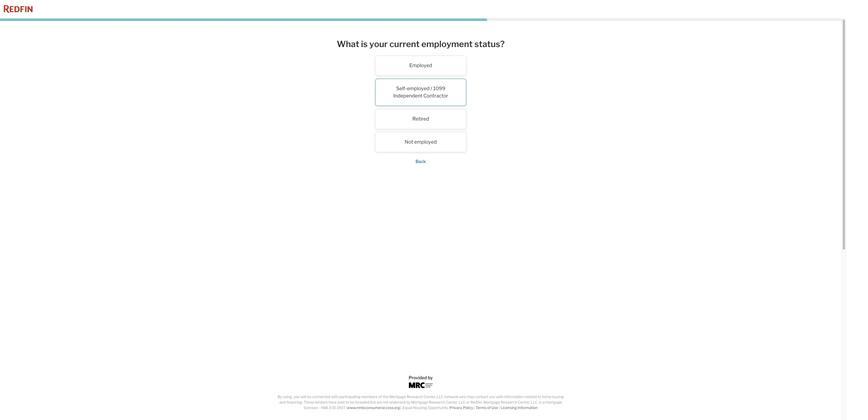 Task type: vqa. For each thing, say whether or not it's contained in the screenshot.
1099
yes



Task type: describe. For each thing, give the bounding box(es) containing it.
what is your current employment status? option group
[[299, 56, 543, 152]]

contact
[[476, 395, 489, 400]]

financing.
[[287, 401, 303, 405]]

redfin.
[[471, 401, 483, 405]]

lenders
[[315, 401, 328, 405]]

id
[[333, 406, 336, 411]]

by inside by using, you will be connected with participating members of the mortgage research center, llc network who may contact you with information related to home buying and financing. these lenders have paid to be included but are not endorsed by mortgage research center, llc or redfin. mortgage research center, llc. is a mortgage licensee - nmls id 1907 (
[[407, 401, 411, 405]]

are
[[377, 401, 382, 405]]

0 vertical spatial by
[[428, 376, 433, 381]]

1 horizontal spatial research
[[429, 401, 445, 405]]

paid
[[338, 401, 345, 405]]

0 horizontal spatial be
[[307, 395, 312, 400]]

0 vertical spatial to
[[538, 395, 542, 400]]

back button
[[416, 159, 426, 164]]

mortgage research center image
[[409, 383, 433, 389]]

not
[[383, 401, 389, 405]]

using,
[[283, 395, 293, 400]]

independent
[[394, 93, 423, 99]]

provided by
[[409, 376, 433, 381]]

www.nmlsconsumeraccess.org
[[348, 406, 400, 411]]

privacy
[[450, 406, 463, 411]]

participating
[[339, 395, 361, 400]]

employed for self-
[[407, 86, 430, 91]]

have
[[329, 401, 337, 405]]

self-employed / 1099 independent contractor
[[394, 86, 449, 99]]

the
[[383, 395, 389, 400]]

members
[[362, 395, 378, 400]]

or
[[467, 401, 470, 405]]

will
[[301, 395, 306, 400]]

1 | from the left
[[474, 406, 475, 411]]

employed
[[410, 63, 433, 68]]

employment status?
[[422, 39, 505, 49]]

current
[[390, 39, 420, 49]]

a
[[543, 401, 545, 405]]

endorsed
[[390, 401, 406, 405]]

2 horizontal spatial center,
[[518, 401, 530, 405]]

1 horizontal spatial llc
[[459, 401, 466, 405]]

use
[[492, 406, 499, 411]]

is inside by using, you will be connected with participating members of the mortgage research center, llc network who may contact you with information related to home buying and financing. these lenders have paid to be included but are not endorsed by mortgage research center, llc or redfin. mortgage research center, llc. is a mortgage licensee - nmls id 1907 (
[[540, 401, 542, 405]]

(
[[347, 406, 348, 411]]

2 with from the left
[[497, 395, 504, 400]]

related
[[525, 395, 537, 400]]

not employed
[[405, 139, 437, 145]]

home
[[542, 395, 552, 400]]

what
[[337, 39, 360, 49]]

by
[[278, 395, 282, 400]]

0 horizontal spatial llc
[[437, 395, 444, 400]]

privacy policy link
[[450, 406, 474, 411]]

-
[[319, 406, 320, 411]]

your
[[370, 39, 388, 49]]

opportunity.
[[428, 406, 449, 411]]



Task type: locate. For each thing, give the bounding box(es) containing it.
research up the opportunity.
[[429, 401, 445, 405]]

1 horizontal spatial to
[[538, 395, 542, 400]]

network
[[445, 395, 459, 400]]

www.nmlsconsumeraccess.org ). equal housing opportunity. privacy policy | terms of use | licensing information
[[348, 406, 538, 411]]

to up the '('
[[346, 401, 349, 405]]

by up 'mortgage research center' image
[[428, 376, 433, 381]]

licensing information link
[[501, 406, 538, 411]]

1 horizontal spatial you
[[490, 395, 496, 400]]

1907
[[337, 406, 346, 411]]

of left the use
[[488, 406, 491, 411]]

1 horizontal spatial of
[[488, 406, 491, 411]]

is
[[361, 39, 368, 49], [540, 401, 542, 405]]

0 horizontal spatial research
[[407, 395, 423, 400]]

licensee
[[304, 406, 318, 411]]

be
[[307, 395, 312, 400], [350, 401, 354, 405]]

0 horizontal spatial with
[[331, 395, 339, 400]]

policy
[[464, 406, 474, 411]]

mortgage up the use
[[484, 401, 501, 405]]

is left a
[[540, 401, 542, 405]]

included
[[355, 401, 370, 405]]

1 vertical spatial employed
[[415, 139, 437, 145]]

research up the licensing
[[501, 401, 518, 405]]

center, up the opportunity.
[[424, 395, 436, 400]]

provided
[[409, 376, 427, 381]]

2 horizontal spatial research
[[501, 401, 518, 405]]

2 | from the left
[[499, 406, 500, 411]]

1 vertical spatial by
[[407, 401, 411, 405]]

1 horizontal spatial mortgage
[[412, 401, 428, 405]]

information
[[505, 395, 524, 400]]

1 vertical spatial is
[[540, 401, 542, 405]]

employed for not
[[415, 139, 437, 145]]

2 you from the left
[[490, 395, 496, 400]]

to up llc.
[[538, 395, 542, 400]]

0 vertical spatial employed
[[407, 86, 430, 91]]

buying
[[553, 395, 564, 400]]

mortgage
[[390, 395, 406, 400], [412, 401, 428, 405], [484, 401, 501, 405]]

contractor
[[424, 93, 449, 99]]

retired
[[413, 116, 430, 122]]

terms of use link
[[476, 406, 499, 411]]

0 horizontal spatial to
[[346, 401, 349, 405]]

|
[[474, 406, 475, 411], [499, 406, 500, 411]]

1 horizontal spatial by
[[428, 376, 433, 381]]

1 vertical spatial to
[[346, 401, 349, 405]]

1 with from the left
[[331, 395, 339, 400]]

not
[[405, 139, 414, 145]]

you up financing.
[[294, 395, 300, 400]]

self-
[[397, 86, 407, 91]]

1 horizontal spatial |
[[499, 406, 500, 411]]

0 vertical spatial is
[[361, 39, 368, 49]]

employed up independent
[[407, 86, 430, 91]]

housing
[[413, 406, 427, 411]]

| right the use
[[499, 406, 500, 411]]

1 vertical spatial be
[[350, 401, 354, 405]]

with up have
[[331, 395, 339, 400]]

0 horizontal spatial |
[[474, 406, 475, 411]]

you right contact
[[490, 395, 496, 400]]

1 horizontal spatial center,
[[446, 401, 458, 405]]

of left the
[[379, 395, 382, 400]]

terms
[[476, 406, 487, 411]]

of inside by using, you will be connected with participating members of the mortgage research center, llc network who may contact you with information related to home buying and financing. these lenders have paid to be included but are not endorsed by mortgage research center, llc or redfin. mortgage research center, llc. is a mortgage licensee - nmls id 1907 (
[[379, 395, 382, 400]]

mortgage
[[546, 401, 563, 405]]

be up these
[[307, 395, 312, 400]]

connected
[[312, 395, 331, 400]]

with up the use
[[497, 395, 504, 400]]

what is your current employment status?
[[337, 39, 505, 49]]

center,
[[424, 395, 436, 400], [446, 401, 458, 405], [518, 401, 530, 405]]

be down participating
[[350, 401, 354, 405]]

by up equal at bottom
[[407, 401, 411, 405]]

employed
[[407, 86, 430, 91], [415, 139, 437, 145]]

0 horizontal spatial you
[[294, 395, 300, 400]]

| down 'redfin.'
[[474, 406, 475, 411]]

0 vertical spatial llc
[[437, 395, 444, 400]]

1099
[[434, 86, 446, 91]]

mortgage up endorsed
[[390, 395, 406, 400]]

llc up the opportunity.
[[437, 395, 444, 400]]

1 horizontal spatial be
[[350, 401, 354, 405]]

who
[[460, 395, 467, 400]]

research up housing
[[407, 395, 423, 400]]

but
[[371, 401, 376, 405]]

may
[[468, 395, 475, 400]]

0 horizontal spatial center,
[[424, 395, 436, 400]]

information
[[518, 406, 538, 411]]

of for members
[[379, 395, 382, 400]]

these
[[304, 401, 315, 405]]

and
[[280, 401, 286, 405]]

www.nmlsconsumeraccess.org link
[[348, 406, 400, 411]]

of
[[379, 395, 382, 400], [488, 406, 491, 411]]

llc.
[[531, 401, 539, 405]]

center, up information
[[518, 401, 530, 405]]

1 horizontal spatial with
[[497, 395, 504, 400]]

0 vertical spatial of
[[379, 395, 382, 400]]

1 horizontal spatial is
[[540, 401, 542, 405]]

mortgage up housing
[[412, 401, 428, 405]]

1 vertical spatial of
[[488, 406, 491, 411]]

/
[[431, 86, 433, 91]]

0 horizontal spatial of
[[379, 395, 382, 400]]

licensing
[[501, 406, 517, 411]]

back
[[416, 159, 426, 164]]

to
[[538, 395, 542, 400], [346, 401, 349, 405]]

llc
[[437, 395, 444, 400], [459, 401, 466, 405]]

0 vertical spatial be
[[307, 395, 312, 400]]

0 horizontal spatial by
[[407, 401, 411, 405]]

research
[[407, 395, 423, 400], [429, 401, 445, 405], [501, 401, 518, 405]]

llc up privacy policy link
[[459, 401, 466, 405]]

by using, you will be connected with participating members of the mortgage research center, llc network who may contact you with information related to home buying and financing. these lenders have paid to be included but are not endorsed by mortgage research center, llc or redfin. mortgage research center, llc. is a mortgage licensee - nmls id 1907 (
[[278, 395, 564, 411]]

employed inside self-employed / 1099 independent contractor
[[407, 86, 430, 91]]

2 horizontal spatial mortgage
[[484, 401, 501, 405]]

employed right not
[[415, 139, 437, 145]]

).
[[400, 406, 402, 411]]

0 horizontal spatial is
[[361, 39, 368, 49]]

0 horizontal spatial mortgage
[[390, 395, 406, 400]]

nmls
[[321, 406, 332, 411]]

by
[[428, 376, 433, 381], [407, 401, 411, 405]]

1 you from the left
[[294, 395, 300, 400]]

equal
[[403, 406, 412, 411]]

center, down network
[[446, 401, 458, 405]]

with
[[331, 395, 339, 400], [497, 395, 504, 400]]

1 vertical spatial llc
[[459, 401, 466, 405]]

you
[[294, 395, 300, 400], [490, 395, 496, 400]]

is left your
[[361, 39, 368, 49]]

of for terms
[[488, 406, 491, 411]]



